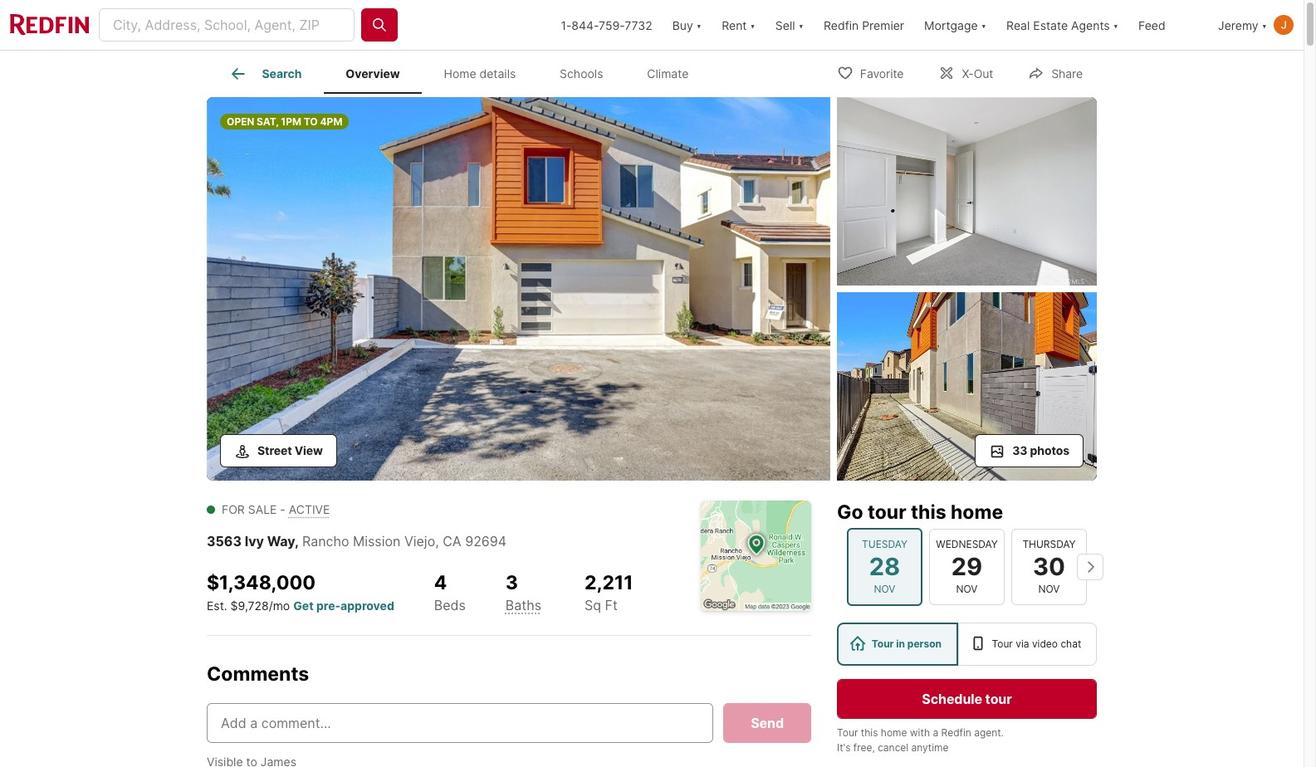 Task type: locate. For each thing, give the bounding box(es) containing it.
$1,348,000 est. $9,728 /mo get pre-approved
[[207, 572, 394, 613]]

comments
[[207, 663, 309, 686]]

3 nov from the left
[[1039, 583, 1060, 596]]

buy ▾ button
[[673, 0, 702, 50]]

1 ▾ from the left
[[697, 18, 702, 32]]

open sat, 1pm to 4pm
[[227, 115, 343, 128]]

street
[[258, 444, 292, 458]]

climate tab
[[625, 54, 711, 94]]

0 horizontal spatial ,
[[295, 533, 299, 550]]

1 horizontal spatial this
[[911, 501, 947, 524]]

buy ▾
[[673, 18, 702, 32]]

4pm
[[320, 115, 343, 128]]

list box
[[837, 623, 1097, 666]]

rancho
[[302, 533, 349, 550]]

0 horizontal spatial this
[[861, 727, 878, 739]]

0 vertical spatial tour
[[868, 501, 907, 524]]

2 nov from the left
[[957, 583, 978, 596]]

mortgage ▾
[[925, 18, 987, 32]]

redfin inside button
[[824, 18, 859, 32]]

2 horizontal spatial tour
[[992, 638, 1013, 650]]

in
[[897, 638, 905, 650]]

1 horizontal spatial nov
[[957, 583, 978, 596]]

0 vertical spatial redfin
[[824, 18, 859, 32]]

▾ for buy ▾
[[697, 18, 702, 32]]

user photo image
[[1274, 15, 1294, 35]]

real estate agents ▾ button
[[997, 0, 1129, 50]]

$9,728
[[231, 599, 269, 613]]

this
[[911, 501, 947, 524], [861, 727, 878, 739]]

agent.
[[975, 727, 1004, 739]]

3563 ivy way, rancho mission viejo, ca 92694 image
[[207, 97, 831, 481], [837, 97, 1097, 286], [837, 292, 1097, 481]]

1 vertical spatial redfin
[[942, 727, 972, 739]]

home up wednesday
[[951, 501, 1004, 524]]

▾ right sell
[[799, 18, 804, 32]]

mortgage ▾ button
[[915, 0, 997, 50]]

1-844-759-7732 link
[[561, 18, 653, 32]]

1 horizontal spatial redfin
[[942, 727, 972, 739]]

home
[[951, 501, 1004, 524], [881, 727, 908, 739]]

mission
[[353, 533, 401, 550]]

, left ca
[[435, 533, 439, 550]]

0 horizontal spatial tour
[[868, 501, 907, 524]]

3 ▾ from the left
[[799, 18, 804, 32]]

1 horizontal spatial ,
[[435, 533, 439, 550]]

ca
[[443, 533, 462, 550]]

x-out
[[962, 66, 994, 80]]

0 vertical spatial home
[[951, 501, 1004, 524]]

1-844-759-7732
[[561, 18, 653, 32]]

nov inside thursday 30 nov
[[1039, 583, 1060, 596]]

1 horizontal spatial tour
[[986, 691, 1012, 708]]

home details
[[444, 67, 516, 81]]

x-
[[962, 66, 974, 80]]

home
[[444, 67, 476, 81]]

redfin right a
[[942, 727, 972, 739]]

schedule
[[922, 691, 983, 708]]

redfin premier button
[[814, 0, 915, 50]]

▾ right mortgage
[[982, 18, 987, 32]]

tab list
[[207, 51, 724, 94]]

street view button
[[220, 434, 337, 468]]

approved
[[341, 599, 394, 613]]

tour inside button
[[986, 691, 1012, 708]]

est.
[[207, 599, 227, 613]]

search
[[262, 67, 302, 81]]

next image
[[1077, 554, 1104, 581]]

way
[[267, 533, 295, 550]]

33 photos button
[[975, 434, 1084, 468]]

pre-
[[316, 599, 341, 613]]

home up cancel
[[881, 727, 908, 739]]

nov down 30 at the right bottom of the page
[[1039, 583, 1060, 596]]

redfin inside tour this home with a redfin agent. it's free, cancel anytime
[[942, 727, 972, 739]]

▾
[[697, 18, 702, 32], [750, 18, 756, 32], [799, 18, 804, 32], [982, 18, 987, 32], [1114, 18, 1119, 32], [1262, 18, 1268, 32]]

baths link
[[506, 597, 542, 614]]

3563 ivy way , rancho mission viejo , ca 92694
[[207, 533, 507, 550]]

3 baths
[[506, 572, 542, 614]]

nov down 28
[[874, 583, 896, 596]]

1 , from the left
[[295, 533, 299, 550]]

ivy
[[245, 533, 264, 550]]

4 ▾ from the left
[[982, 18, 987, 32]]

0 horizontal spatial tour
[[837, 727, 858, 739]]

tour up it's
[[837, 727, 858, 739]]

tour in person option
[[837, 623, 958, 666]]

redfin premier
[[824, 18, 905, 32]]

▾ right rent
[[750, 18, 756, 32]]

6 ▾ from the left
[[1262, 18, 1268, 32]]

schools
[[560, 67, 603, 81]]

real estate agents ▾
[[1007, 18, 1119, 32]]

tour up agent.
[[986, 691, 1012, 708]]

1 horizontal spatial home
[[951, 501, 1004, 524]]

▾ right buy
[[697, 18, 702, 32]]

this inside tour this home with a redfin agent. it's free, cancel anytime
[[861, 727, 878, 739]]

beds
[[434, 597, 466, 614]]

ft
[[605, 597, 618, 614]]

None button
[[847, 528, 923, 606], [930, 529, 1005, 606], [1012, 529, 1087, 606], [847, 528, 923, 606], [930, 529, 1005, 606], [1012, 529, 1087, 606]]

sell ▾ button
[[776, 0, 804, 50]]

jeremy ▾
[[1219, 18, 1268, 32]]

mortgage ▾ button
[[925, 0, 987, 50]]

via
[[1016, 638, 1030, 650]]

0 horizontal spatial home
[[881, 727, 908, 739]]

tour left in at the right bottom
[[872, 638, 894, 650]]

active
[[289, 503, 330, 517]]

2,211 sq ft
[[585, 572, 633, 614]]

1 vertical spatial tour
[[986, 691, 1012, 708]]

wednesday 29 nov
[[936, 538, 998, 596]]

schools tab
[[538, 54, 625, 94]]

tour up tuesday on the right bottom of the page
[[868, 501, 907, 524]]

agents
[[1072, 18, 1110, 32]]

thursday 30 nov
[[1023, 538, 1076, 596]]

,
[[295, 533, 299, 550], [435, 533, 439, 550]]

1pm
[[281, 115, 301, 128]]

2 ▾ from the left
[[750, 18, 756, 32]]

759-
[[599, 18, 625, 32]]

favorite
[[860, 66, 904, 80]]

tour inside 'option'
[[992, 638, 1013, 650]]

tour inside option
[[872, 638, 894, 650]]

0 horizontal spatial nov
[[874, 583, 896, 596]]

nov for 29
[[957, 583, 978, 596]]

schedule tour
[[922, 691, 1012, 708]]

home inside tour this home with a redfin agent. it's free, cancel anytime
[[881, 727, 908, 739]]

rent ▾
[[722, 18, 756, 32]]

out
[[974, 66, 994, 80]]

▾ right agents
[[1114, 18, 1119, 32]]

this up wednesday
[[911, 501, 947, 524]]

1 nov from the left
[[874, 583, 896, 596]]

28
[[870, 552, 901, 581]]

nov inside the "tuesday 28 nov"
[[874, 583, 896, 596]]

0 vertical spatial this
[[911, 501, 947, 524]]

nov down 29
[[957, 583, 978, 596]]

redfin
[[824, 18, 859, 32], [942, 727, 972, 739]]

1 vertical spatial home
[[881, 727, 908, 739]]

1-
[[561, 18, 572, 32]]

nov inside wednesday 29 nov
[[957, 583, 978, 596]]

overview tab
[[324, 54, 422, 94]]

tour via video chat option
[[958, 623, 1097, 666]]

redfin left the premier
[[824, 18, 859, 32]]

map entry image
[[701, 501, 812, 611]]

0 horizontal spatial redfin
[[824, 18, 859, 32]]

tour left via
[[992, 638, 1013, 650]]

go
[[837, 501, 864, 524]]

2 horizontal spatial nov
[[1039, 583, 1060, 596]]

▾ left user photo
[[1262, 18, 1268, 32]]

this up free,
[[861, 727, 878, 739]]

premier
[[862, 18, 905, 32]]

tour for schedule
[[986, 691, 1012, 708]]

real estate agents ▾ link
[[1007, 0, 1119, 50]]

nov
[[874, 583, 896, 596], [957, 583, 978, 596], [1039, 583, 1060, 596]]

, left rancho
[[295, 533, 299, 550]]

1 vertical spatial this
[[861, 727, 878, 739]]

1 horizontal spatial tour
[[872, 638, 894, 650]]



Task type: vqa. For each thing, say whether or not it's contained in the screenshot.
the right 228K
no



Task type: describe. For each thing, give the bounding box(es) containing it.
baths
[[506, 597, 542, 614]]

favorite button
[[823, 55, 918, 89]]

schedule tour button
[[837, 680, 1097, 719]]

-
[[280, 503, 286, 517]]

share button
[[1014, 55, 1097, 89]]

City, Address, School, Agent, ZIP search field
[[99, 8, 355, 42]]

▾ for mortgage ▾
[[982, 18, 987, 32]]

feed button
[[1129, 0, 1209, 50]]

nov for 28
[[874, 583, 896, 596]]

submit search image
[[371, 17, 388, 33]]

7732
[[625, 18, 653, 32]]

jeremy
[[1219, 18, 1259, 32]]

photos
[[1031, 444, 1070, 458]]

tour via video chat
[[992, 638, 1082, 650]]

30
[[1033, 552, 1066, 581]]

feed
[[1139, 18, 1166, 32]]

send button
[[724, 703, 812, 743]]

sell ▾
[[776, 18, 804, 32]]

person
[[908, 638, 942, 650]]

sat,
[[257, 115, 279, 128]]

mortgage
[[925, 18, 978, 32]]

/mo
[[269, 599, 290, 613]]

tour in person
[[872, 638, 942, 650]]

open
[[227, 115, 254, 128]]

tour this home with a redfin agent. it's free, cancel anytime
[[837, 727, 1004, 754]]

92694
[[465, 533, 507, 550]]

get pre-approved link
[[293, 599, 394, 613]]

4 beds
[[434, 572, 466, 614]]

to
[[304, 115, 318, 128]]

with
[[910, 727, 930, 739]]

tab list containing search
[[207, 51, 724, 94]]

for
[[222, 503, 245, 517]]

5 ▾ from the left
[[1114, 18, 1119, 32]]

chat
[[1061, 638, 1082, 650]]

tour inside tour this home with a redfin agent. it's free, cancel anytime
[[837, 727, 858, 739]]

for sale - active
[[222, 503, 330, 517]]

open sat, 1pm to 4pm link
[[207, 97, 831, 484]]

cancel
[[878, 742, 909, 754]]

climate
[[647, 67, 689, 81]]

home details tab
[[422, 54, 538, 94]]

active link
[[289, 503, 330, 517]]

33 photos
[[1013, 444, 1070, 458]]

33
[[1013, 444, 1028, 458]]

tour for go
[[868, 501, 907, 524]]

send
[[751, 715, 784, 731]]

list box containing tour in person
[[837, 623, 1097, 666]]

4
[[434, 572, 447, 595]]

street view
[[258, 444, 323, 458]]

go tour this home
[[837, 501, 1004, 524]]

video
[[1032, 638, 1058, 650]]

sell ▾ button
[[766, 0, 814, 50]]

tuesday
[[862, 538, 908, 551]]

free,
[[854, 742, 875, 754]]

thursday
[[1023, 538, 1076, 551]]

tour for tour via video chat
[[992, 638, 1013, 650]]

▾ for jeremy ▾
[[1262, 18, 1268, 32]]

a
[[933, 727, 939, 739]]

Add a comment... text field
[[221, 713, 700, 733]]

rent ▾ button
[[712, 0, 766, 50]]

details
[[480, 67, 516, 81]]

viejo
[[404, 533, 435, 550]]

anytime
[[912, 742, 949, 754]]

nov for 30
[[1039, 583, 1060, 596]]

▾ for rent ▾
[[750, 18, 756, 32]]

search link
[[229, 64, 302, 84]]

$1,348,000
[[207, 572, 316, 595]]

share
[[1052, 66, 1083, 80]]

tour for tour in person
[[872, 638, 894, 650]]

buy
[[673, 18, 693, 32]]

2 , from the left
[[435, 533, 439, 550]]

get
[[293, 599, 314, 613]]

2,211
[[585, 572, 633, 595]]

buy ▾ button
[[663, 0, 712, 50]]

x-out button
[[925, 55, 1008, 89]]

844-
[[572, 18, 599, 32]]

tuesday 28 nov
[[862, 538, 908, 596]]

real
[[1007, 18, 1030, 32]]

3563
[[207, 533, 242, 550]]

▾ for sell ▾
[[799, 18, 804, 32]]

sale
[[248, 503, 277, 517]]

wednesday
[[936, 538, 998, 551]]

rent
[[722, 18, 747, 32]]

overview
[[346, 67, 400, 81]]



